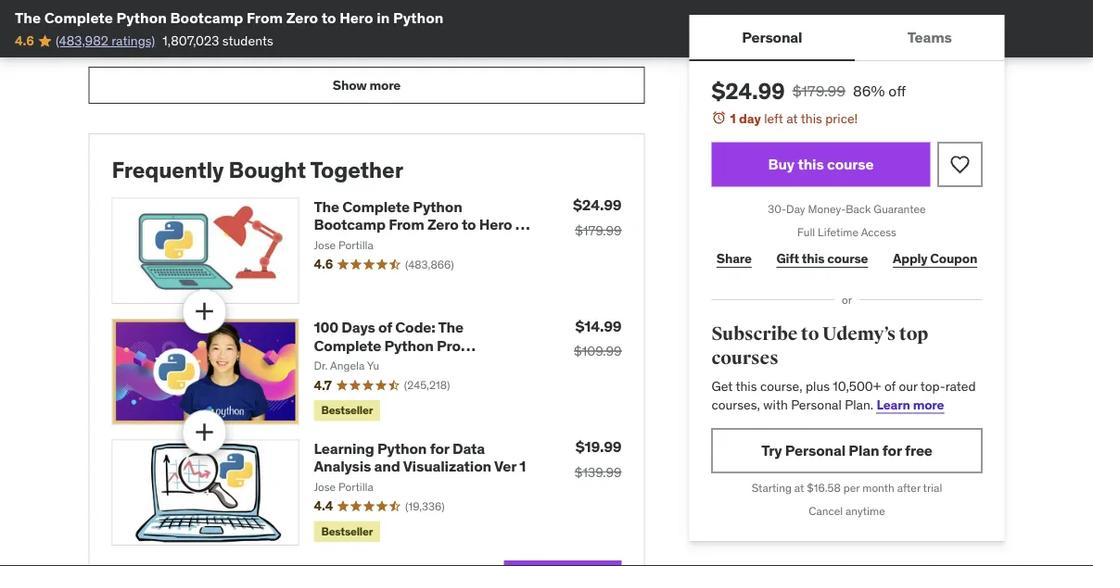 Task type: describe. For each thing, give the bounding box(es) containing it.
86%
[[853, 81, 885, 100]]

free
[[905, 441, 933, 460]]

ver
[[494, 457, 516, 476]]

personal inside get this course, plus 10,500+ of our top-rated courses, with personal plan.
[[791, 396, 842, 413]]

$14.99
[[575, 317, 622, 336]]

apply
[[893, 250, 928, 267]]

more for show more
[[369, 77, 401, 94]]

$19.99 $139.99
[[575, 438, 622, 481]]

$24.99 for $24.99 $179.99 86% off
[[712, 77, 785, 105]]

visualization
[[403, 457, 491, 476]]

1 inside learning python for data analysis and visualization ver 1 jose portilla
[[519, 457, 526, 476]]

bought
[[229, 156, 306, 184]]

anytime
[[846, 504, 885, 519]]

course,
[[760, 378, 802, 395]]

courses,
[[712, 396, 760, 413]]

show more
[[333, 77, 401, 94]]

4.6 for (483,982 ratings)
[[15, 32, 34, 49]]

code:
[[395, 319, 435, 338]]

updated 1/2023
[[262, 21, 358, 38]]

1 jose from the top
[[314, 238, 336, 253]]

4.6 for (483,866)
[[314, 256, 333, 273]]

courses
[[712, 347, 778, 370]]

our
[[899, 378, 918, 395]]

python inside learning python for data analysis and visualization ver 1 jose portilla
[[377, 440, 427, 459]]

or
[[842, 293, 852, 307]]

try personal plan for free link
[[712, 429, 982, 473]]

starting
[[752, 481, 792, 496]]

100 days of code: the complete python pro bootcamp for 2023
[[314, 319, 464, 373]]

subscribe
[[712, 323, 798, 346]]

show
[[333, 77, 367, 94]]

30-day money-back guarantee full lifetime access
[[768, 202, 926, 240]]

1 vertical spatial complete
[[342, 198, 410, 217]]

1 day left at this price!
[[730, 110, 858, 127]]

0 vertical spatial bootcamp
[[170, 8, 243, 27]]

(483,982
[[56, 32, 108, 49]]

0 vertical spatial the complete python bootcamp from zero to hero in python
[[15, 8, 443, 27]]

to inside the subscribe to udemy's top courses
[[801, 323, 819, 346]]

100
[[314, 319, 338, 338]]

$24.99 $179.99
[[573, 196, 622, 239]]

lifetime
[[818, 225, 859, 240]]

learn
[[877, 396, 910, 413]]

0 vertical spatial at
[[786, 110, 798, 127]]

for inside learning python for data analysis and visualization ver 1 jose portilla
[[430, 440, 449, 459]]

course for gift this course
[[827, 250, 868, 267]]

of inside get this course, plus 10,500+ of our top-rated courses, with personal plan.
[[884, 378, 896, 395]]

buy this course
[[768, 155, 874, 174]]

0 vertical spatial complete
[[44, 8, 113, 27]]

guarantee
[[874, 202, 926, 217]]

learning
[[314, 440, 374, 459]]

analysis
[[314, 457, 371, 476]]

(483,982 ratings)
[[56, 32, 155, 49]]

9.5
[[163, 21, 182, 38]]

30-
[[768, 202, 786, 217]]

coupon
[[930, 250, 977, 267]]

share
[[717, 250, 752, 267]]

$109.99
[[574, 344, 622, 360]]

this for buy
[[798, 155, 824, 174]]

learning python for data analysis and visualization ver 1 link
[[314, 440, 526, 476]]

pro
[[437, 336, 461, 355]]

access
[[861, 225, 896, 240]]

plan
[[849, 441, 879, 460]]

100 days of code: the complete python pro bootcamp for 2023 link
[[314, 319, 476, 373]]

0 vertical spatial from
[[247, 8, 283, 27]]

data
[[452, 440, 485, 459]]

$19.99
[[576, 438, 622, 457]]

gift
[[776, 250, 799, 267]]

4.7
[[314, 377, 332, 394]]

gift this course link
[[771, 240, 873, 277]]

0 vertical spatial hero
[[339, 8, 373, 27]]

personal button
[[689, 15, 855, 59]]

learning python for data analysis and visualization ver 1 jose portilla
[[314, 440, 526, 495]]

gift this course
[[776, 250, 868, 267]]

python up ratings)
[[116, 8, 167, 27]]

(245,218)
[[404, 379, 450, 393]]

off
[[888, 81, 906, 100]]

0 horizontal spatial zero
[[286, 8, 318, 27]]

updated
[[262, 21, 312, 38]]

$24.99 for $24.99 $179.99
[[573, 196, 622, 215]]

1 horizontal spatial from
[[389, 215, 424, 235]]

1,807,023 students
[[163, 32, 273, 49]]

1 vertical spatial bootcamp
[[314, 215, 385, 235]]

price!
[[825, 110, 858, 127]]

month
[[862, 481, 895, 496]]

day
[[786, 202, 805, 217]]

cancel
[[809, 504, 843, 519]]

together
[[310, 156, 403, 184]]

total
[[185, 21, 214, 38]]

$179.99 for $24.99 $179.99
[[575, 223, 622, 239]]

try
[[761, 441, 782, 460]]

personal inside button
[[742, 27, 802, 46]]

buy
[[768, 155, 795, 174]]

alarm image
[[712, 110, 726, 125]]

4.4
[[314, 498, 333, 515]]

$14.99 $109.99
[[574, 317, 622, 360]]

0 vertical spatial 1
[[730, 110, 736, 127]]

1 vertical spatial hero
[[479, 215, 512, 235]]

the complete python bootcamp from zero to hero in python link
[[314, 198, 530, 252]]

at inside the starting at $16.58 per month after trial cancel anytime
[[794, 481, 804, 496]]



Task type: vqa. For each thing, say whether or not it's contained in the screenshot.
Certifications corresponding to It Certifications link
no



Task type: locate. For each thing, give the bounding box(es) containing it.
4.6 down jose portilla
[[314, 256, 333, 273]]

starting at $16.58 per month after trial cancel anytime
[[752, 481, 942, 519]]

buy this course button
[[712, 142, 930, 187]]

of inside 100 days of code: the complete python pro bootcamp for 2023
[[378, 319, 392, 338]]

0 horizontal spatial in
[[377, 8, 390, 27]]

in
[[377, 8, 390, 27], [515, 215, 528, 235]]

1
[[730, 110, 736, 127], [519, 457, 526, 476]]

try personal plan for free
[[761, 441, 933, 460]]

days
[[342, 319, 375, 338]]

0 horizontal spatial from
[[247, 8, 283, 27]]

course down lifetime
[[827, 250, 868, 267]]

1 vertical spatial zero
[[427, 215, 459, 235]]

add to wishlist image
[[949, 154, 971, 176]]

per
[[843, 481, 860, 496]]

1 bestseller from the top
[[321, 404, 373, 418]]

share button
[[712, 240, 757, 277]]

portilla down the together
[[338, 238, 373, 253]]

jose inside learning python for data analysis and visualization ver 1 jose portilla
[[314, 480, 336, 495]]

1 vertical spatial personal
[[791, 396, 842, 413]]

this for gift
[[802, 250, 825, 267]]

1 vertical spatial more
[[913, 396, 944, 413]]

bootcamp up "1,807,023 students"
[[170, 8, 243, 27]]

1 right the ver
[[519, 457, 526, 476]]

1 horizontal spatial more
[[913, 396, 944, 413]]

4.6
[[15, 32, 34, 49], [314, 256, 333, 273]]

0 vertical spatial zero
[[286, 8, 318, 27]]

2 portilla from the top
[[338, 480, 373, 495]]

this right gift
[[802, 250, 825, 267]]

top-
[[921, 378, 945, 395]]

course
[[827, 155, 874, 174], [827, 250, 868, 267]]

0 horizontal spatial 1
[[519, 457, 526, 476]]

get this course, plus 10,500+ of our top-rated courses, with personal plan.
[[712, 378, 976, 413]]

1 vertical spatial $179.99
[[575, 223, 622, 239]]

bestseller for learning python for data analysis and visualization ver 1
[[321, 525, 373, 539]]

1 vertical spatial bestseller
[[321, 525, 373, 539]]

this inside get this course, plus 10,500+ of our top-rated courses, with personal plan.
[[736, 378, 757, 395]]

1 horizontal spatial zero
[[427, 215, 459, 235]]

at right left at the right top
[[786, 110, 798, 127]]

245218 reviews element
[[404, 378, 450, 394]]

rated
[[945, 378, 976, 395]]

to
[[321, 8, 336, 27], [462, 215, 476, 235], [801, 323, 819, 346]]

jose up 4.4
[[314, 480, 336, 495]]

0 vertical spatial $179.99
[[792, 81, 846, 100]]

1 vertical spatial in
[[515, 215, 528, 235]]

0 vertical spatial 4.6
[[15, 32, 34, 49]]

plan.
[[845, 396, 873, 413]]

1 vertical spatial the
[[314, 198, 339, 217]]

personal up '$24.99 $179.99 86% off'
[[742, 27, 802, 46]]

2 vertical spatial to
[[801, 323, 819, 346]]

full
[[797, 225, 815, 240]]

19336 reviews element
[[405, 499, 445, 515]]

python right 1/2023
[[393, 8, 443, 27]]

for
[[389, 354, 408, 373], [430, 440, 449, 459], [882, 441, 902, 460]]

course for buy this course
[[827, 155, 874, 174]]

from up (483,866)
[[389, 215, 424, 235]]

1 vertical spatial course
[[827, 250, 868, 267]]

0 horizontal spatial the
[[15, 8, 41, 27]]

tab list
[[689, 15, 1005, 61]]

course inside button
[[827, 155, 874, 174]]

dr.
[[314, 359, 328, 374]]

portilla inside learning python for data analysis and visualization ver 1 jose portilla
[[338, 480, 373, 495]]

0 vertical spatial in
[[377, 8, 390, 27]]

course up "back"
[[827, 155, 874, 174]]

1 horizontal spatial $24.99
[[712, 77, 785, 105]]

of right "days"
[[378, 319, 392, 338]]

jose portilla
[[314, 238, 373, 253]]

2 jose from the top
[[314, 480, 336, 495]]

483866 reviews element
[[405, 257, 454, 273]]

tab list containing personal
[[689, 15, 1005, 61]]

2 horizontal spatial for
[[882, 441, 902, 460]]

0 vertical spatial $24.99
[[712, 77, 785, 105]]

complete down the together
[[342, 198, 410, 217]]

learn more link
[[877, 396, 944, 413]]

$24.99 $179.99 86% off
[[712, 77, 906, 105]]

1 horizontal spatial to
[[462, 215, 476, 235]]

this for get
[[736, 378, 757, 395]]

1 horizontal spatial the
[[314, 198, 339, 217]]

2 vertical spatial bootcamp
[[314, 354, 385, 373]]

in left the $24.99 $179.99
[[515, 215, 528, 235]]

this right buy
[[798, 155, 824, 174]]

apply coupon
[[893, 250, 977, 267]]

python
[[116, 8, 167, 27], [393, 8, 443, 27], [413, 198, 462, 217], [314, 233, 363, 252], [384, 336, 434, 355], [377, 440, 427, 459]]

0 vertical spatial the
[[15, 8, 41, 27]]

zero up (483,866)
[[427, 215, 459, 235]]

ratings)
[[111, 32, 155, 49]]

this inside gift this course link
[[802, 250, 825, 267]]

money-
[[808, 202, 846, 217]]

$139.99
[[575, 465, 622, 481]]

0 horizontal spatial of
[[378, 319, 392, 338]]

at
[[786, 110, 798, 127], [794, 481, 804, 496]]

0 horizontal spatial more
[[369, 77, 401, 94]]

$24.99
[[712, 77, 785, 105], [573, 196, 622, 215]]

0 vertical spatial of
[[378, 319, 392, 338]]

yu
[[367, 359, 379, 374]]

$179.99 inside '$24.99 $179.99 86% off'
[[792, 81, 846, 100]]

complete inside 100 days of code: the complete python pro bootcamp for 2023
[[314, 336, 381, 355]]

2 vertical spatial personal
[[785, 441, 846, 460]]

python down the together
[[314, 233, 363, 252]]

1 vertical spatial from
[[389, 215, 424, 235]]

1 horizontal spatial 1
[[730, 110, 736, 127]]

$179.99 inside the $24.99 $179.99
[[575, 223, 622, 239]]

1 vertical spatial 1
[[519, 457, 526, 476]]

0 horizontal spatial for
[[389, 354, 408, 373]]

for right the yu
[[389, 354, 408, 373]]

more down top-
[[913, 396, 944, 413]]

bootcamp inside 100 days of code: the complete python pro bootcamp for 2023
[[314, 354, 385, 373]]

this down '$24.99 $179.99 86% off'
[[801, 110, 822, 127]]

for left "free"
[[882, 441, 902, 460]]

left
[[764, 110, 783, 127]]

1 vertical spatial the complete python bootcamp from zero to hero in python
[[314, 198, 528, 252]]

bestseller for 100 days of code: the complete python pro bootcamp for 2023
[[321, 404, 373, 418]]

dr. angela yu
[[314, 359, 379, 374]]

for inside 100 days of code: the complete python pro bootcamp for 2023
[[389, 354, 408, 373]]

bestseller down 4.7
[[321, 404, 373, 418]]

0 vertical spatial bestseller
[[321, 404, 373, 418]]

python right the learning
[[377, 440, 427, 459]]

python inside 100 days of code: the complete python pro bootcamp for 2023
[[384, 336, 434, 355]]

1 vertical spatial $24.99
[[573, 196, 622, 215]]

subscribe to udemy's top courses
[[712, 323, 928, 370]]

bestseller
[[321, 404, 373, 418], [321, 525, 373, 539]]

1 vertical spatial of
[[884, 378, 896, 395]]

2 horizontal spatial the
[[438, 319, 464, 338]]

show more button
[[89, 67, 645, 104]]

(19,336)
[[405, 500, 445, 514]]

this
[[801, 110, 822, 127], [798, 155, 824, 174], [802, 250, 825, 267], [736, 378, 757, 395]]

angela
[[330, 359, 365, 374]]

from up students
[[247, 8, 283, 27]]

$179.99
[[792, 81, 846, 100], [575, 223, 622, 239]]

2 bestseller from the top
[[321, 525, 373, 539]]

0 horizontal spatial $179.99
[[575, 223, 622, 239]]

0 horizontal spatial hero
[[339, 8, 373, 27]]

1 horizontal spatial in
[[515, 215, 528, 235]]

teams button
[[855, 15, 1005, 59]]

2023
[[411, 354, 446, 373]]

frequently bought together
[[112, 156, 403, 184]]

0 vertical spatial to
[[321, 8, 336, 27]]

1 vertical spatial at
[[794, 481, 804, 496]]

4.6 left (483,982
[[15, 32, 34, 49]]

the complete python bootcamp from zero to hero in python
[[15, 8, 443, 27], [314, 198, 528, 252]]

plus
[[806, 378, 830, 395]]

1 vertical spatial to
[[462, 215, 476, 235]]

personal down plus
[[791, 396, 842, 413]]

at left $16.58
[[794, 481, 804, 496]]

back
[[846, 202, 871, 217]]

the complete python bootcamp from zero to hero in python up (483,866)
[[314, 198, 528, 252]]

this inside buy this course button
[[798, 155, 824, 174]]

10,500+
[[833, 378, 881, 395]]

1 horizontal spatial 4.6
[[314, 256, 333, 273]]

the
[[15, 8, 41, 27], [314, 198, 339, 217], [438, 319, 464, 338]]

zero right hours
[[286, 8, 318, 27]]

(483,866)
[[405, 258, 454, 272]]

1 horizontal spatial of
[[884, 378, 896, 395]]

more right show
[[369, 77, 401, 94]]

after
[[897, 481, 921, 496]]

more for learn more
[[913, 396, 944, 413]]

udemy's
[[822, 323, 896, 346]]

0 vertical spatial portilla
[[338, 238, 373, 253]]

1 horizontal spatial hero
[[479, 215, 512, 235]]

1 horizontal spatial $179.99
[[792, 81, 846, 100]]

0 horizontal spatial to
[[321, 8, 336, 27]]

1 horizontal spatial for
[[430, 440, 449, 459]]

portilla down analysis
[[338, 480, 373, 495]]

0 horizontal spatial 4.6
[[15, 32, 34, 49]]

2 vertical spatial the
[[438, 319, 464, 338]]

python left pro
[[384, 336, 434, 355]]

top
[[899, 323, 928, 346]]

more
[[369, 77, 401, 94], [913, 396, 944, 413]]

1 portilla from the top
[[338, 238, 373, 253]]

2 horizontal spatial to
[[801, 323, 819, 346]]

trial
[[923, 481, 942, 496]]

1 right the alarm "icon"
[[730, 110, 736, 127]]

with
[[763, 396, 788, 413]]

this up courses,
[[736, 378, 757, 395]]

complete up angela
[[314, 336, 381, 355]]

$179.99 for $24.99 $179.99 86% off
[[792, 81, 846, 100]]

bootcamp up 4.7
[[314, 354, 385, 373]]

get
[[712, 378, 733, 395]]

1 vertical spatial 4.6
[[314, 256, 333, 273]]

0 horizontal spatial $24.99
[[573, 196, 622, 215]]

python up (483,866)
[[413, 198, 462, 217]]

0 vertical spatial course
[[827, 155, 874, 174]]

9.5 total hours
[[163, 21, 252, 38]]

learn more
[[877, 396, 944, 413]]

0 vertical spatial personal
[[742, 27, 802, 46]]

complete up (483,982
[[44, 8, 113, 27]]

jose down the together
[[314, 238, 336, 253]]

the complete python bootcamp from zero to hero in python up "1,807,023 students"
[[15, 8, 443, 27]]

the inside 100 days of code: the complete python pro bootcamp for 2023
[[438, 319, 464, 338]]

teams
[[908, 27, 952, 46]]

2 vertical spatial complete
[[314, 336, 381, 355]]

bootcamp up jose portilla
[[314, 215, 385, 235]]

more inside button
[[369, 77, 401, 94]]

for left data
[[430, 440, 449, 459]]

hero
[[339, 8, 373, 27], [479, 215, 512, 235]]

bestseller down 4.4
[[321, 525, 373, 539]]

1/2023
[[315, 21, 358, 38]]

and
[[374, 457, 400, 476]]

0 vertical spatial jose
[[314, 238, 336, 253]]

personal up $16.58
[[785, 441, 846, 460]]

in right 1/2023
[[377, 8, 390, 27]]

0 vertical spatial more
[[369, 77, 401, 94]]

hours
[[216, 21, 252, 38]]

1 vertical spatial jose
[[314, 480, 336, 495]]

apply coupon button
[[888, 240, 982, 277]]

of left our at the right of the page
[[884, 378, 896, 395]]

1 vertical spatial portilla
[[338, 480, 373, 495]]



